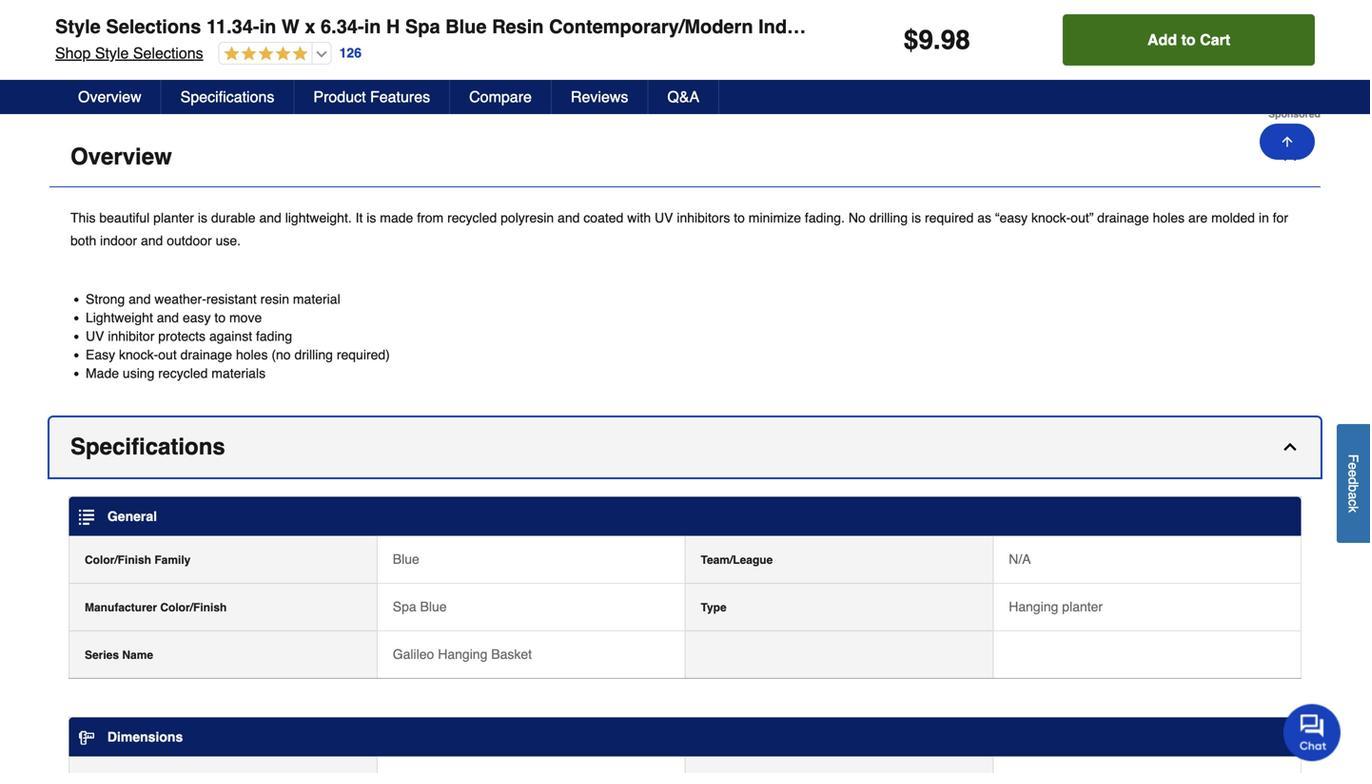 Task type: vqa. For each thing, say whether or not it's contained in the screenshot.
"easy
yes



Task type: locate. For each thing, give the bounding box(es) containing it.
protects
[[158, 329, 206, 344]]

is
[[198, 210, 207, 225], [367, 210, 376, 225], [912, 210, 921, 225]]

0 horizontal spatial color/finish
[[85, 554, 151, 567]]

126
[[339, 45, 362, 61]]

knock- up using
[[119, 347, 158, 363]]

uv
[[655, 210, 673, 225], [86, 329, 104, 344]]

in left for
[[1259, 210, 1269, 225]]

add to cart button
[[1063, 14, 1315, 66]]

manufacturer color/finish
[[85, 601, 227, 615]]

style selections 11.34-in w x 6.34-in h spa blue resin contemporary/modern indoor/outdoor hanging planter
[[55, 16, 1049, 38]]

style
[[55, 16, 101, 38], [95, 44, 129, 62]]

drilling
[[869, 210, 908, 225], [295, 347, 333, 363]]

1 horizontal spatial recycled
[[447, 210, 497, 225]]

holes
[[1153, 210, 1185, 225], [236, 347, 268, 363]]

to left minimize
[[734, 210, 745, 225]]

uv inside strong and weather-resistant resin material lightweight and easy to move uv inhibitor protects against fading easy knock-out drainage holes (no drilling required) made using recycled materials
[[86, 329, 104, 344]]

1 vertical spatial color/finish
[[160, 601, 227, 615]]

0 horizontal spatial drainage
[[180, 347, 232, 363]]

$
[[904, 25, 919, 55]]

specifications down 4.8 stars image
[[181, 88, 274, 106]]

1 vertical spatial specifications
[[70, 434, 225, 460]]

galileo
[[393, 647, 434, 662]]

durable
[[211, 210, 256, 225]]

out
[[158, 347, 177, 363]]

in
[[259, 16, 276, 38], [364, 16, 381, 38], [1259, 210, 1269, 225]]

1 vertical spatial to
[[734, 210, 745, 225]]

knock-
[[1032, 210, 1071, 225], [119, 347, 158, 363]]

add to cart
[[1148, 31, 1231, 49]]

holes left are
[[1153, 210, 1185, 225]]

spa right h at the top
[[405, 16, 440, 38]]

spa up galileo
[[393, 599, 417, 615]]

0 horizontal spatial to
[[215, 310, 226, 325]]

2 horizontal spatial to
[[1182, 31, 1196, 49]]

chevron up image left 'f'
[[1281, 438, 1300, 457]]

required
[[925, 210, 974, 225]]

0 vertical spatial to
[[1182, 31, 1196, 49]]

overview down shop style selections
[[78, 88, 141, 106]]

0 vertical spatial blue
[[446, 16, 487, 38]]

color/finish down the family
[[160, 601, 227, 615]]

2 vertical spatial blue
[[420, 599, 447, 615]]

team/league
[[701, 554, 773, 567]]

uv up easy
[[86, 329, 104, 344]]

style right shop
[[95, 44, 129, 62]]

1 horizontal spatial drainage
[[1098, 210, 1149, 225]]

arrow up image
[[1280, 134, 1295, 149]]

overview button down q&a button
[[49, 127, 1321, 187]]

basket
[[491, 647, 532, 662]]

1 vertical spatial uv
[[86, 329, 104, 344]]

is up outdoor
[[198, 210, 207, 225]]

0 horizontal spatial drilling
[[295, 347, 333, 363]]

1 horizontal spatial is
[[367, 210, 376, 225]]

recycled right from
[[447, 210, 497, 225]]

style up shop
[[55, 16, 101, 38]]

and
[[259, 210, 282, 225], [558, 210, 580, 225], [141, 233, 163, 248], [129, 291, 151, 307], [157, 310, 179, 325]]

in left h at the top
[[364, 16, 381, 38]]

drilling inside strong and weather-resistant resin material lightweight and easy to move uv inhibitor protects against fading easy knock-out drainage holes (no drilling required) made using recycled materials
[[295, 347, 333, 363]]

w
[[282, 16, 300, 38]]

spa blue
[[393, 599, 447, 615]]

2 horizontal spatial in
[[1259, 210, 1269, 225]]

no
[[849, 210, 866, 225]]

dimensions
[[107, 730, 183, 745]]

strong and weather-resistant resin material lightweight and easy to move uv inhibitor protects against fading easy knock-out drainage holes (no drilling required) made using recycled materials
[[86, 291, 390, 381]]

q&a
[[668, 88, 700, 106]]

overview button
[[59, 80, 161, 114], [49, 127, 1321, 187]]

1 vertical spatial recycled
[[158, 366, 208, 381]]

0 vertical spatial uv
[[655, 210, 673, 225]]

knock- right "easy
[[1032, 210, 1071, 225]]

series name
[[85, 649, 153, 662]]

e up d
[[1346, 463, 1361, 470]]

overview up "beautiful"
[[70, 143, 172, 170]]

11.34-
[[206, 16, 259, 38]]

1 chevron up image from the top
[[1281, 147, 1300, 166]]

drilling right (no
[[295, 347, 333, 363]]

easy
[[86, 347, 115, 363]]

1 vertical spatial holes
[[236, 347, 268, 363]]

1 vertical spatial style
[[95, 44, 129, 62]]

planter inside this beautiful planter is durable and lightweight. it is made from recycled polyresin and coated with uv inhibitors to minimize fading. no drilling is required as "easy knock-out" drainage holes are molded in for both indoor and outdoor use.
[[153, 210, 194, 225]]

0 vertical spatial style
[[55, 16, 101, 38]]

0 horizontal spatial hanging
[[438, 647, 488, 662]]

this beautiful planter is durable and lightweight. it is made from recycled polyresin and coated with uv inhibitors to minimize fading. no drilling is required as "easy knock-out" drainage holes are molded in for both indoor and outdoor use.
[[70, 210, 1289, 248]]

1 vertical spatial hanging
[[1009, 599, 1059, 615]]

1 horizontal spatial knock-
[[1032, 210, 1071, 225]]

1 is from the left
[[198, 210, 207, 225]]

made
[[86, 366, 119, 381]]

overview for bottommost overview button
[[70, 143, 172, 170]]

0 vertical spatial drainage
[[1098, 210, 1149, 225]]

blue
[[446, 16, 487, 38], [393, 552, 419, 567], [420, 599, 447, 615]]

blue left 'resin'
[[446, 16, 487, 38]]

1 vertical spatial chevron up image
[[1281, 438, 1300, 457]]

indoor
[[100, 233, 137, 248]]

to
[[1182, 31, 1196, 49], [734, 210, 745, 225], [215, 310, 226, 325]]

drainage down against
[[180, 347, 232, 363]]

0 vertical spatial chevron up image
[[1281, 147, 1300, 166]]

1 vertical spatial knock-
[[119, 347, 158, 363]]

0 vertical spatial planter
[[153, 210, 194, 225]]

blue up galileo
[[420, 599, 447, 615]]

0 horizontal spatial recycled
[[158, 366, 208, 381]]

0 horizontal spatial planter
[[153, 210, 194, 225]]

2 vertical spatial to
[[215, 310, 226, 325]]

1 horizontal spatial drilling
[[869, 210, 908, 225]]

0 vertical spatial specifications button
[[161, 80, 294, 114]]

indoor/outdoor
[[759, 16, 898, 38]]

0 horizontal spatial knock-
[[119, 347, 158, 363]]

drilling inside this beautiful planter is durable and lightweight. it is made from recycled polyresin and coated with uv inhibitors to minimize fading. no drilling is required as "easy knock-out" drainage holes are molded in for both indoor and outdoor use.
[[869, 210, 908, 225]]

x
[[305, 16, 315, 38]]

e up b
[[1346, 470, 1361, 477]]

1 horizontal spatial hanging
[[903, 16, 980, 38]]

planter
[[153, 210, 194, 225], [1062, 599, 1103, 615]]

chevron up image up for
[[1281, 147, 1300, 166]]

to inside this beautiful planter is durable and lightweight. it is made from recycled polyresin and coated with uv inhibitors to minimize fading. no drilling is required as "easy knock-out" drainage holes are molded in for both indoor and outdoor use.
[[734, 210, 745, 225]]

0 horizontal spatial uv
[[86, 329, 104, 344]]

drainage
[[1098, 210, 1149, 225], [180, 347, 232, 363]]

are
[[1189, 210, 1208, 225]]

1 horizontal spatial holes
[[1153, 210, 1185, 225]]

chevron up image for specifications
[[1281, 438, 1300, 457]]

drilling right no
[[869, 210, 908, 225]]

type
[[701, 601, 727, 615]]

to right the 'add'
[[1182, 31, 1196, 49]]

0 vertical spatial recycled
[[447, 210, 497, 225]]

2 is from the left
[[367, 210, 376, 225]]

0 vertical spatial knock-
[[1032, 210, 1071, 225]]

chevron up image inside overview button
[[1281, 147, 1300, 166]]

move
[[229, 310, 262, 325]]

to up against
[[215, 310, 226, 325]]

1 vertical spatial drilling
[[295, 347, 333, 363]]

9
[[919, 25, 934, 55]]

98
[[941, 25, 971, 55]]

in inside this beautiful planter is durable and lightweight. it is made from recycled polyresin and coated with uv inhibitors to minimize fading. no drilling is required as "easy knock-out" drainage holes are molded in for both indoor and outdoor use.
[[1259, 210, 1269, 225]]

is left required
[[912, 210, 921, 225]]

1 horizontal spatial color/finish
[[160, 601, 227, 615]]

and right durable
[[259, 210, 282, 225]]

1 horizontal spatial to
[[734, 210, 745, 225]]

uv right the with
[[655, 210, 673, 225]]

0 vertical spatial overview
[[78, 88, 141, 106]]

overview
[[78, 88, 141, 106], [70, 143, 172, 170]]

recycled
[[447, 210, 497, 225], [158, 366, 208, 381]]

specifications up general
[[70, 434, 225, 460]]

1 vertical spatial drainage
[[180, 347, 232, 363]]

to inside button
[[1182, 31, 1196, 49]]

1 vertical spatial overview
[[70, 143, 172, 170]]

0 vertical spatial specifications
[[181, 88, 274, 106]]

resin
[[260, 291, 289, 307]]

1 e from the top
[[1346, 463, 1361, 470]]

is right it
[[367, 210, 376, 225]]

drilling for (no
[[295, 347, 333, 363]]

d
[[1346, 477, 1361, 485]]

0 vertical spatial drilling
[[869, 210, 908, 225]]

overview for topmost overview button
[[78, 88, 141, 106]]

e
[[1346, 463, 1361, 470], [1346, 470, 1361, 477]]

blue up spa blue
[[393, 552, 419, 567]]

0 horizontal spatial holes
[[236, 347, 268, 363]]

advertisement region
[[49, 0, 1321, 120]]

reviews button
[[552, 80, 648, 114]]

color/finish
[[85, 554, 151, 567], [160, 601, 227, 615]]

uv inside this beautiful planter is durable and lightweight. it is made from recycled polyresin and coated with uv inhibitors to minimize fading. no drilling is required as "easy knock-out" drainage holes are molded in for both indoor and outdoor use.
[[655, 210, 673, 225]]

2 horizontal spatial hanging
[[1009, 599, 1059, 615]]

holes up 'materials'
[[236, 347, 268, 363]]

1 horizontal spatial uv
[[655, 210, 673, 225]]

to inside strong and weather-resistant resin material lightweight and easy to move uv inhibitor protects against fading easy knock-out drainage holes (no drilling required) made using recycled materials
[[215, 310, 226, 325]]

0 vertical spatial hanging
[[903, 16, 980, 38]]

recycled down out
[[158, 366, 208, 381]]

0 horizontal spatial is
[[198, 210, 207, 225]]

2 horizontal spatial is
[[912, 210, 921, 225]]

drainage right out" on the top of the page
[[1098, 210, 1149, 225]]

easy
[[183, 310, 211, 325]]

both
[[70, 233, 96, 248]]

hanging
[[903, 16, 980, 38], [1009, 599, 1059, 615], [438, 647, 488, 662]]

2 chevron up image from the top
[[1281, 438, 1300, 457]]

beautiful
[[99, 210, 150, 225]]

4.8 stars image
[[220, 46, 308, 63]]

series
[[85, 649, 119, 662]]

drainage inside this beautiful planter is durable and lightweight. it is made from recycled polyresin and coated with uv inhibitors to minimize fading. no drilling is required as "easy knock-out" drainage holes are molded in for both indoor and outdoor use.
[[1098, 210, 1149, 225]]

0 vertical spatial holes
[[1153, 210, 1185, 225]]

in left w
[[259, 16, 276, 38]]

chevron up image
[[1281, 147, 1300, 166], [1281, 438, 1300, 457]]

lightweight.
[[285, 210, 352, 225]]

using
[[123, 366, 155, 381]]

and right indoor
[[141, 233, 163, 248]]

0 vertical spatial selections
[[106, 16, 201, 38]]

specifications
[[181, 88, 274, 106], [70, 434, 225, 460]]

spa
[[405, 16, 440, 38], [393, 599, 417, 615]]

overview button down shop style selections
[[59, 80, 161, 114]]

1 vertical spatial planter
[[1062, 599, 1103, 615]]

.
[[934, 25, 941, 55]]

color/finish down general
[[85, 554, 151, 567]]

h
[[386, 16, 400, 38]]

1 horizontal spatial in
[[364, 16, 381, 38]]

holes inside this beautiful planter is durable and lightweight. it is made from recycled polyresin and coated with uv inhibitors to minimize fading. no drilling is required as "easy knock-out" drainage holes are molded in for both indoor and outdoor use.
[[1153, 210, 1185, 225]]



Task type: describe. For each thing, give the bounding box(es) containing it.
recycled inside strong and weather-resistant resin material lightweight and easy to move uv inhibitor protects against fading easy knock-out drainage holes (no drilling required) made using recycled materials
[[158, 366, 208, 381]]

add
[[1148, 31, 1177, 49]]

coated
[[584, 210, 624, 225]]

for
[[1273, 210, 1289, 225]]

out"
[[1071, 210, 1094, 225]]

1 vertical spatial overview button
[[49, 127, 1321, 187]]

product features
[[313, 88, 430, 106]]

molded
[[1212, 210, 1255, 225]]

chat invite button image
[[1284, 704, 1342, 762]]

a
[[1346, 492, 1361, 500]]

dimensions image
[[79, 731, 94, 746]]

drilling for no
[[869, 210, 908, 225]]

k
[[1346, 506, 1361, 513]]

1 vertical spatial specifications button
[[49, 418, 1321, 478]]

outdoor
[[167, 233, 212, 248]]

required)
[[337, 347, 390, 363]]

against
[[209, 329, 252, 344]]

manufacturer
[[85, 601, 157, 615]]

drainage inside strong and weather-resistant resin material lightweight and easy to move uv inhibitor protects against fading easy knock-out drainage holes (no drilling required) made using recycled materials
[[180, 347, 232, 363]]

contemporary/modern
[[549, 16, 753, 38]]

fading
[[256, 329, 292, 344]]

this
[[70, 210, 96, 225]]

and left the coated
[[558, 210, 580, 225]]

n/a
[[1009, 552, 1031, 567]]

resistant
[[206, 291, 257, 307]]

f e e d b a c k
[[1346, 455, 1361, 513]]

polyresin
[[501, 210, 554, 225]]

compare
[[469, 88, 532, 106]]

and up lightweight
[[129, 291, 151, 307]]

cart
[[1200, 31, 1231, 49]]

made
[[380, 210, 413, 225]]

f
[[1346, 455, 1361, 463]]

material
[[293, 291, 340, 307]]

galileo hanging basket
[[393, 647, 532, 662]]

color/finish family
[[85, 554, 191, 567]]

hanging planter
[[1009, 599, 1103, 615]]

fading.
[[805, 210, 845, 225]]

recycled inside this beautiful planter is durable and lightweight. it is made from recycled polyresin and coated with uv inhibitors to minimize fading. no drilling is required as "easy knock-out" drainage holes are molded in for both indoor and outdoor use.
[[447, 210, 497, 225]]

"easy
[[995, 210, 1028, 225]]

knock- inside this beautiful planter is durable and lightweight. it is made from recycled polyresin and coated with uv inhibitors to minimize fading. no drilling is required as "easy knock-out" drainage holes are molded in for both indoor and outdoor use.
[[1032, 210, 1071, 225]]

as
[[978, 210, 992, 225]]

shop
[[55, 44, 91, 62]]

strong
[[86, 291, 125, 307]]

name
[[122, 649, 153, 662]]

(no
[[272, 347, 291, 363]]

q&a button
[[648, 80, 720, 114]]

it
[[356, 210, 363, 225]]

product features button
[[294, 80, 450, 114]]

resin
[[492, 16, 544, 38]]

1 vertical spatial spa
[[393, 599, 417, 615]]

3 is from the left
[[912, 210, 921, 225]]

materials
[[212, 366, 266, 381]]

from
[[417, 210, 444, 225]]

chevron up image for overview
[[1281, 147, 1300, 166]]

shop style selections
[[55, 44, 203, 62]]

b
[[1346, 485, 1361, 492]]

2 e from the top
[[1346, 470, 1361, 477]]

general
[[107, 509, 157, 524]]

use.
[[216, 233, 241, 248]]

knock- inside strong and weather-resistant resin material lightweight and easy to move uv inhibitor protects against fading easy knock-out drainage holes (no drilling required) made using recycled materials
[[119, 347, 158, 363]]

family
[[154, 554, 191, 567]]

minimize
[[749, 210, 801, 225]]

f e e d b a c k button
[[1337, 424, 1370, 543]]

c
[[1346, 500, 1361, 506]]

0 vertical spatial spa
[[405, 16, 440, 38]]

weather-
[[155, 291, 206, 307]]

product
[[313, 88, 366, 106]]

2 vertical spatial hanging
[[438, 647, 488, 662]]

and down the weather-
[[157, 310, 179, 325]]

1 vertical spatial blue
[[393, 552, 419, 567]]

6.34-
[[321, 16, 364, 38]]

1 horizontal spatial planter
[[1062, 599, 1103, 615]]

1 vertical spatial selections
[[133, 44, 203, 62]]

reviews
[[571, 88, 628, 106]]

inhibitor
[[108, 329, 155, 344]]

$ 9 . 98
[[904, 25, 971, 55]]

lightweight
[[86, 310, 153, 325]]

holes inside strong and weather-resistant resin material lightweight and easy to move uv inhibitor protects against fading easy knock-out drainage holes (no drilling required) made using recycled materials
[[236, 347, 268, 363]]

features
[[370, 88, 430, 106]]

planter
[[985, 16, 1049, 38]]

0 horizontal spatial in
[[259, 16, 276, 38]]

0 vertical spatial overview button
[[59, 80, 161, 114]]

with
[[627, 210, 651, 225]]

list view image
[[79, 510, 94, 525]]

inhibitors
[[677, 210, 730, 225]]

0 vertical spatial color/finish
[[85, 554, 151, 567]]



